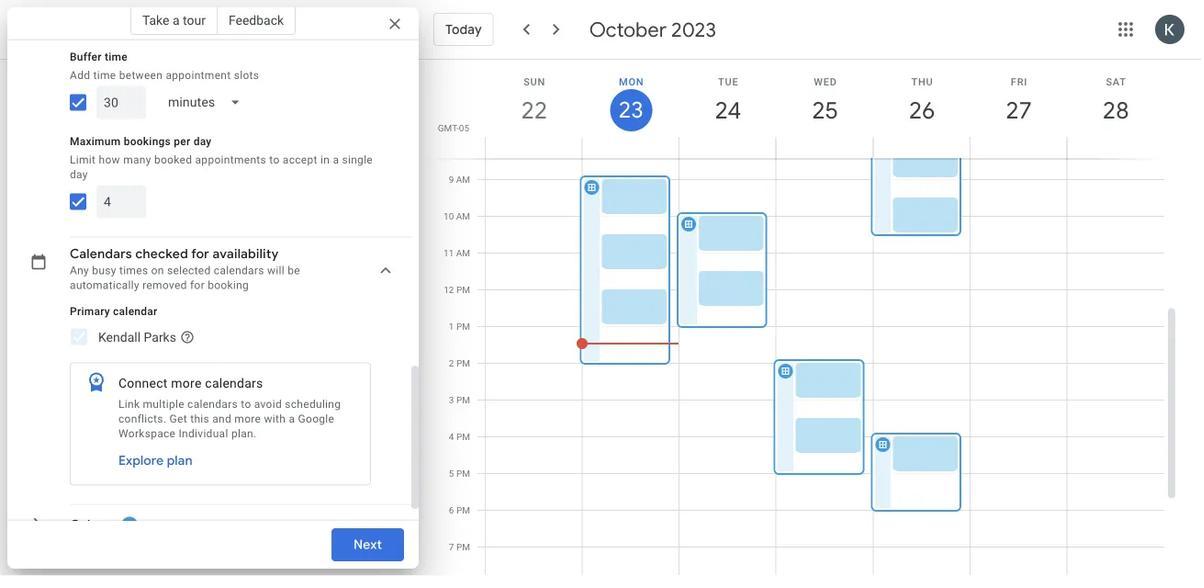 Task type: describe. For each thing, give the bounding box(es) containing it.
times
[[119, 265, 148, 278]]

your
[[347, 10, 369, 23]]

october 2023
[[590, 17, 717, 42]]

calendars inside calendars checked for availability any busy times on selected calendars will be automatically removed for booking
[[214, 265, 264, 278]]

thu
[[912, 76, 934, 87]]

booking
[[208, 279, 249, 292]]

plan
[[167, 453, 193, 470]]

primary
[[70, 305, 110, 318]]

with
[[264, 413, 286, 426]]

1 pm
[[449, 321, 470, 332]]

in
[[321, 154, 330, 166]]

am for 9 am
[[456, 174, 470, 185]]

0 vertical spatial time
[[105, 51, 128, 64]]

plan.
[[231, 427, 257, 440]]

05
[[459, 122, 469, 133]]

fri
[[1011, 76, 1028, 87]]

tue
[[719, 76, 739, 87]]

parks
[[144, 330, 176, 345]]

pm for 5 pm
[[457, 468, 470, 479]]

6
[[449, 505, 454, 516]]

availability
[[213, 246, 279, 263]]

4
[[449, 431, 454, 442]]

10
[[444, 211, 454, 222]]

on for appointments
[[331, 10, 344, 23]]

tue 24
[[714, 76, 740, 125]]

sun 22
[[520, 76, 546, 125]]

that
[[249, 10, 269, 23]]

connect more calendars link multiple calendars to avoid scheduling conflicts. get this and more with a google workspace individual plan.
[[119, 376, 341, 440]]

1 vertical spatial more
[[235, 413, 261, 426]]

pm for 3 pm
[[457, 395, 470, 406]]

mon 23
[[618, 76, 644, 124]]

5 pm
[[449, 468, 470, 479]]

accept
[[283, 154, 318, 166]]

pm for 1 pm
[[457, 321, 470, 332]]

calendar inside manage the booked appointments that will appear on your calendar
[[70, 25, 114, 38]]

am for 10 am
[[456, 211, 470, 222]]

many
[[123, 154, 151, 166]]

pm for 4 pm
[[457, 431, 470, 442]]

to inside connect more calendars link multiple calendars to avoid scheduling conflicts. get this and more with a google workspace individual plan.
[[241, 398, 251, 411]]

conflicts.
[[119, 413, 167, 426]]

2 vertical spatial calendars
[[187, 398, 238, 411]]

october
[[590, 17, 667, 42]]

tuesday, october 24 element
[[707, 89, 750, 131]]

0 horizontal spatial day
[[70, 168, 88, 181]]

pm for 2 pm
[[457, 358, 470, 369]]

multiple
[[143, 398, 185, 411]]

7 pm
[[449, 542, 470, 553]]

manage the booked appointments that will appear on your calendar button
[[62, 0, 408, 42]]

scheduling
[[285, 398, 341, 411]]

manage
[[70, 10, 111, 23]]

calendars checked for availability any busy times on selected calendars will be automatically removed for booking
[[70, 246, 300, 292]]

11
[[444, 248, 454, 259]]

maximum bookings per day limit how many booked appointments to accept in a single day
[[70, 135, 373, 181]]

25 column header
[[776, 60, 874, 158]]

9
[[449, 174, 454, 185]]

sunday, october 22 element
[[513, 89, 556, 131]]

monday, october 23, today element
[[610, 89, 653, 131]]

Maximum bookings per day number field
[[104, 186, 139, 219]]

color
[[70, 517, 104, 534]]

2023
[[672, 17, 717, 42]]

1 vertical spatial calendars
[[205, 376, 263, 392]]

1 vertical spatial time
[[93, 69, 116, 82]]

tour
[[183, 12, 206, 28]]

sat 28
[[1102, 76, 1128, 125]]

12
[[444, 284, 454, 295]]

kendall
[[98, 330, 141, 345]]

7
[[449, 542, 454, 553]]

25
[[811, 95, 837, 125]]

2
[[449, 358, 454, 369]]

pm for 7 pm
[[457, 542, 470, 553]]

between
[[119, 69, 163, 82]]

any
[[70, 265, 89, 278]]

slots
[[234, 69, 259, 82]]

take
[[142, 12, 169, 28]]

2 pm
[[449, 358, 470, 369]]

5
[[449, 468, 454, 479]]

add
[[70, 69, 90, 82]]

12 pm
[[444, 284, 470, 295]]

link
[[119, 398, 140, 411]]

fri 27
[[1005, 76, 1031, 125]]

explore
[[119, 453, 164, 470]]

wednesday, october 25 element
[[804, 89, 847, 131]]

buffer
[[70, 51, 102, 64]]

maximum
[[70, 135, 121, 148]]

calendar color, event color image
[[118, 509, 159, 542]]

grid containing 22
[[426, 60, 1180, 576]]

11 am
[[444, 248, 470, 259]]



Task type: locate. For each thing, give the bounding box(es) containing it.
get
[[170, 413, 187, 426]]

0 vertical spatial on
[[331, 10, 344, 23]]

on for availability
[[151, 265, 164, 278]]

1 vertical spatial a
[[333, 154, 339, 166]]

explore plan
[[119, 453, 193, 470]]

1 vertical spatial am
[[456, 211, 470, 222]]

friday, october 27 element
[[998, 89, 1041, 131]]

on inside manage the booked appointments that will appear on your calendar
[[331, 10, 344, 23]]

will inside manage the booked appointments that will appear on your calendar
[[272, 10, 290, 23]]

1 vertical spatial for
[[190, 279, 205, 292]]

0 vertical spatial am
[[456, 174, 470, 185]]

today button
[[434, 7, 494, 51]]

23
[[618, 96, 643, 124]]

6 pm
[[449, 505, 470, 516]]

pm right 1
[[457, 321, 470, 332]]

on up removed on the left of page
[[151, 265, 164, 278]]

0 vertical spatial a
[[173, 12, 180, 28]]

gmt-
[[438, 122, 459, 133]]

3
[[449, 395, 454, 406]]

removed
[[143, 279, 187, 292]]

be
[[288, 265, 300, 278]]

workspace
[[119, 427, 176, 440]]

today
[[446, 21, 482, 38]]

buffer time add time between appointment slots
[[70, 51, 259, 82]]

2 vertical spatial a
[[289, 413, 295, 426]]

appointments
[[175, 10, 246, 23], [195, 154, 266, 166]]

10 am
[[444, 211, 470, 222]]

1 vertical spatial day
[[70, 168, 88, 181]]

on
[[331, 10, 344, 23], [151, 265, 164, 278]]

for
[[191, 246, 209, 263], [190, 279, 205, 292]]

2 pm from the top
[[457, 321, 470, 332]]

a inside connect more calendars link multiple calendars to avoid scheduling conflicts. get this and more with a google workspace individual plan.
[[289, 413, 295, 426]]

0 vertical spatial for
[[191, 246, 209, 263]]

2 vertical spatial am
[[456, 248, 470, 259]]

27 column header
[[970, 60, 1068, 158]]

take a tour
[[142, 12, 206, 28]]

busy
[[92, 265, 116, 278]]

26 column header
[[873, 60, 971, 158]]

9 am
[[449, 174, 470, 185]]

calendar down manage
[[70, 25, 114, 38]]

appointments inside maximum bookings per day limit how many booked appointments to accept in a single day
[[195, 154, 266, 166]]

2 horizontal spatial a
[[333, 154, 339, 166]]

24
[[714, 95, 740, 125]]

am
[[456, 174, 470, 185], [456, 211, 470, 222], [456, 248, 470, 259]]

pm right "5"
[[457, 468, 470, 479]]

limit
[[70, 154, 96, 166]]

will left be
[[267, 265, 285, 278]]

1 horizontal spatial to
[[269, 154, 280, 166]]

7 pm from the top
[[457, 505, 470, 516]]

feedback
[[229, 12, 284, 28]]

day right the per
[[194, 135, 212, 148]]

pm right 4
[[457, 431, 470, 442]]

take a tour button
[[130, 6, 218, 35]]

on inside calendars checked for availability any busy times on selected calendars will be automatically removed for booking
[[151, 265, 164, 278]]

wed 25
[[811, 76, 838, 125]]

the
[[114, 10, 131, 23]]

checked
[[135, 246, 188, 263]]

more
[[171, 376, 202, 392], [235, 413, 261, 426]]

primary calendar
[[70, 305, 158, 318]]

thursday, october 26 element
[[901, 89, 944, 131]]

time right 'buffer'
[[105, 51, 128, 64]]

pm right 3
[[457, 395, 470, 406]]

pm right the 7
[[457, 542, 470, 553]]

explore plan button
[[111, 445, 200, 478]]

1 am from the top
[[456, 174, 470, 185]]

a inside maximum bookings per day limit how many booked appointments to accept in a single day
[[333, 154, 339, 166]]

appointment
[[166, 69, 231, 82]]

Buffer time number field
[[104, 87, 139, 120]]

bookings
[[124, 135, 171, 148]]

0 horizontal spatial on
[[151, 265, 164, 278]]

6 pm from the top
[[457, 468, 470, 479]]

None field
[[153, 87, 256, 120]]

google
[[298, 413, 335, 426]]

pm for 12 pm
[[457, 284, 470, 295]]

on left your
[[331, 10, 344, 23]]

to inside maximum bookings per day limit how many booked appointments to accept in a single day
[[269, 154, 280, 166]]

a left tour
[[173, 12, 180, 28]]

1 horizontal spatial day
[[194, 135, 212, 148]]

to left accept
[[269, 154, 280, 166]]

day down limit
[[70, 168, 88, 181]]

0 vertical spatial booked
[[134, 10, 172, 23]]

this
[[190, 413, 209, 426]]

calendar up kendall parks
[[113, 305, 158, 318]]

per
[[174, 135, 191, 148]]

calendars
[[70, 246, 132, 263]]

1 pm from the top
[[457, 284, 470, 295]]

avoid
[[254, 398, 282, 411]]

sun
[[524, 76, 546, 87]]

a inside button
[[173, 12, 180, 28]]

0 vertical spatial appointments
[[175, 10, 246, 23]]

sat
[[1107, 76, 1127, 87]]

will inside calendars checked for availability any busy times on selected calendars will be automatically removed for booking
[[267, 265, 285, 278]]

pm
[[457, 284, 470, 295], [457, 321, 470, 332], [457, 358, 470, 369], [457, 395, 470, 406], [457, 431, 470, 442], [457, 468, 470, 479], [457, 505, 470, 516], [457, 542, 470, 553]]

kendall parks
[[98, 330, 176, 345]]

more up the plan.
[[235, 413, 261, 426]]

a right in
[[333, 154, 339, 166]]

1 vertical spatial to
[[241, 398, 251, 411]]

to
[[269, 154, 280, 166], [241, 398, 251, 411]]

more up the multiple
[[171, 376, 202, 392]]

28 column header
[[1067, 60, 1165, 158]]

0 vertical spatial will
[[272, 10, 290, 23]]

calendar
[[70, 25, 114, 38], [113, 305, 158, 318]]

pm right 2
[[457, 358, 470, 369]]

a right with
[[289, 413, 295, 426]]

4 pm
[[449, 431, 470, 442]]

will
[[272, 10, 290, 23], [267, 265, 285, 278]]

1 horizontal spatial more
[[235, 413, 261, 426]]

0 horizontal spatial more
[[171, 376, 202, 392]]

booked inside maximum bookings per day limit how many booked appointments to accept in a single day
[[154, 154, 192, 166]]

how
[[99, 154, 120, 166]]

pm right 12
[[457, 284, 470, 295]]

1 vertical spatial will
[[267, 265, 285, 278]]

0 vertical spatial more
[[171, 376, 202, 392]]

23 column header
[[582, 60, 680, 158]]

will right 'that'
[[272, 10, 290, 23]]

am for 11 am
[[456, 248, 470, 259]]

26
[[908, 95, 934, 125]]

0 vertical spatial calendars
[[214, 265, 264, 278]]

gmt-05
[[438, 122, 469, 133]]

24 column header
[[679, 60, 777, 158]]

booked down the per
[[154, 154, 192, 166]]

4 pm from the top
[[457, 395, 470, 406]]

grid
[[426, 60, 1180, 576]]

calendars
[[214, 265, 264, 278], [205, 376, 263, 392], [187, 398, 238, 411]]

1 vertical spatial calendar
[[113, 305, 158, 318]]

1 vertical spatial appointments
[[195, 154, 266, 166]]

manage the booked appointments that will appear on your calendar
[[70, 10, 369, 38]]

wed
[[814, 76, 838, 87]]

feedback button
[[218, 6, 296, 35]]

8 pm from the top
[[457, 542, 470, 553]]

individual
[[179, 427, 228, 440]]

to left "avoid"
[[241, 398, 251, 411]]

1
[[449, 321, 454, 332]]

5 pm from the top
[[457, 431, 470, 442]]

thu 26
[[908, 76, 934, 125]]

3 pm
[[449, 395, 470, 406]]

appear
[[293, 10, 328, 23]]

0 vertical spatial day
[[194, 135, 212, 148]]

pm right 6
[[457, 505, 470, 516]]

pm for 6 pm
[[457, 505, 470, 516]]

time right add
[[93, 69, 116, 82]]

and
[[212, 413, 232, 426]]

0 horizontal spatial to
[[241, 398, 251, 411]]

for up selected
[[191, 246, 209, 263]]

22 column header
[[485, 60, 583, 158]]

booked inside manage the booked appointments that will appear on your calendar
[[134, 10, 172, 23]]

3 am from the top
[[456, 248, 470, 259]]

1 vertical spatial on
[[151, 265, 164, 278]]

2 am from the top
[[456, 211, 470, 222]]

3 pm from the top
[[457, 358, 470, 369]]

0 vertical spatial to
[[269, 154, 280, 166]]

automatically
[[70, 279, 140, 292]]

am right 9
[[456, 174, 470, 185]]

saturday, october 28 element
[[1095, 89, 1138, 131]]

1 horizontal spatial on
[[331, 10, 344, 23]]

connect
[[119, 376, 168, 392]]

am right 11
[[456, 248, 470, 259]]

booked right the at the left of the page
[[134, 10, 172, 23]]

selected
[[167, 265, 211, 278]]

appointments inside manage the booked appointments that will appear on your calendar
[[175, 10, 246, 23]]

1 horizontal spatial a
[[289, 413, 295, 426]]

am right 10
[[456, 211, 470, 222]]

1 vertical spatial booked
[[154, 154, 192, 166]]

0 horizontal spatial a
[[173, 12, 180, 28]]

next button
[[332, 523, 404, 567]]

0 vertical spatial calendar
[[70, 25, 114, 38]]

27
[[1005, 95, 1031, 125]]

28
[[1102, 95, 1128, 125]]

for down selected
[[190, 279, 205, 292]]



Task type: vqa. For each thing, say whether or not it's contained in the screenshot.


